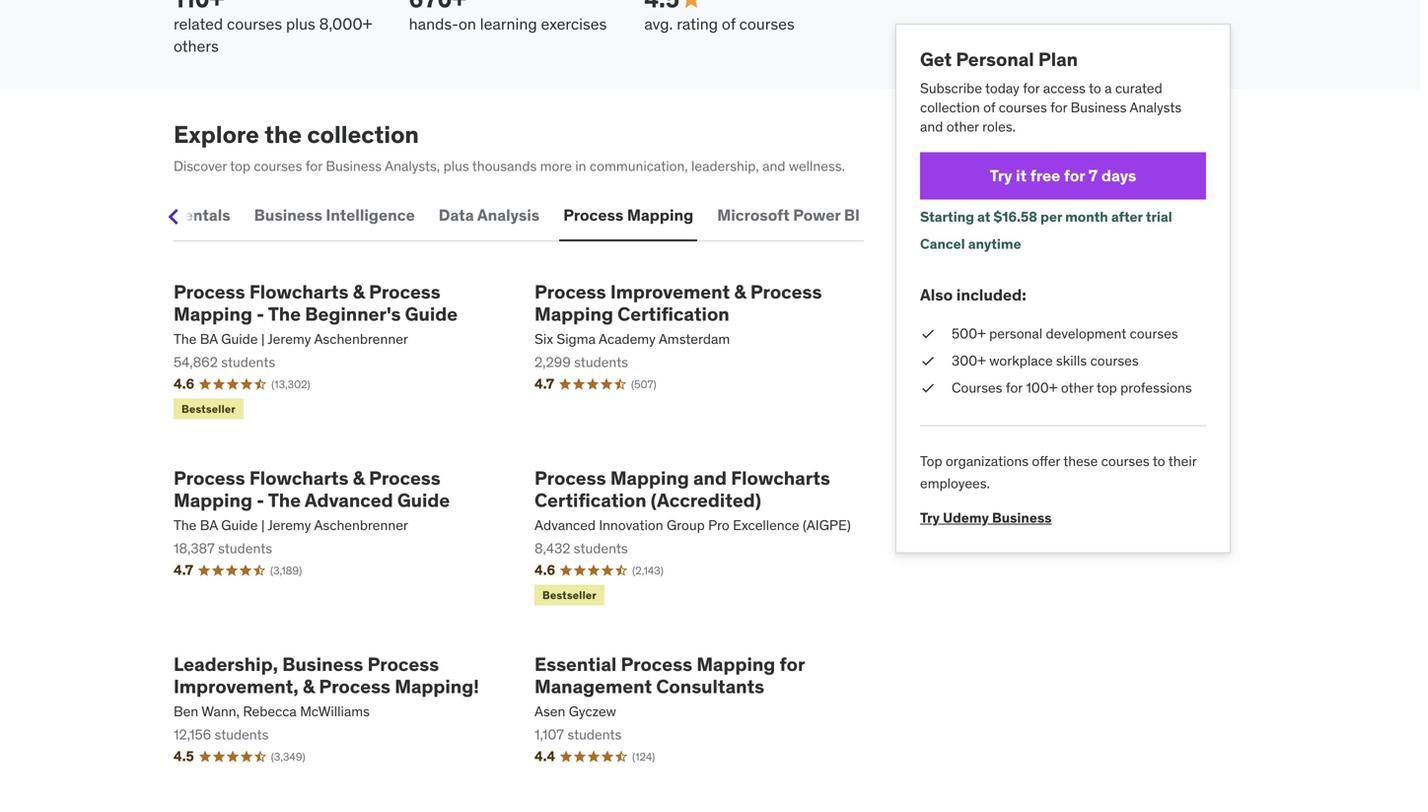Task type: vqa. For each thing, say whether or not it's contained in the screenshot.
(3,349) at the bottom left of page
yes



Task type: locate. For each thing, give the bounding box(es) containing it.
business down a
[[1071, 99, 1127, 116]]

avg.
[[644, 14, 673, 34]]

advanced
[[305, 489, 393, 512], [535, 517, 596, 534]]

1 horizontal spatial plus
[[443, 157, 469, 175]]

0 vertical spatial 4.6
[[174, 375, 194, 393]]

flowcharts down business intelligence button
[[249, 280, 349, 304]]

1 horizontal spatial other
[[1061, 379, 1093, 397]]

xsmall image left "courses"
[[920, 379, 936, 398]]

try left the it
[[990, 166, 1012, 186]]

plus right analysts,
[[443, 157, 469, 175]]

xsmall image
[[920, 324, 936, 344]]

- for beginner's
[[257, 302, 264, 326]]

courses inside 'top organizations offer these courses to their employees.'
[[1101, 453, 1150, 471]]

business fundamentals
[[51, 205, 230, 226]]

flowcharts inside process flowcharts & process mapping - the beginner's guide the ba guide | jeremy aschenbrenner 54,862 students
[[249, 280, 349, 304]]

jeremy up (3,189)
[[268, 517, 311, 534]]

top inside explore the collection discover top courses for business analysts, plus thousands more in communication, leadership, and wellness.
[[230, 157, 250, 175]]

students
[[221, 354, 275, 371], [574, 354, 628, 371], [218, 540, 272, 558], [574, 540, 628, 558], [214, 726, 269, 744], [567, 726, 622, 744]]

courses down "today" on the right top of page
[[999, 99, 1047, 116]]

after
[[1111, 208, 1143, 226]]

on
[[459, 14, 476, 34]]

plus left 8,000+
[[286, 14, 315, 34]]

hands-
[[409, 14, 459, 34]]

certification inside process improvement  & process mapping certification six sigma academy amsterdam 2,299 students
[[618, 302, 730, 326]]

1 vertical spatial to
[[1153, 453, 1165, 471]]

excellence
[[733, 517, 799, 534]]

(3,189)
[[270, 564, 302, 578]]

0 horizontal spatial bestseller
[[181, 402, 236, 416]]

124 reviews element
[[632, 750, 655, 765]]

data analysis button
[[435, 192, 544, 239]]

1 vertical spatial ba
[[200, 517, 218, 534]]

0 horizontal spatial top
[[230, 157, 250, 175]]

for right consultants
[[780, 653, 805, 676]]

(13,302)
[[271, 377, 310, 391]]

0 vertical spatial plus
[[286, 14, 315, 34]]

2 jeremy from the top
[[268, 517, 311, 534]]

process mapping button
[[559, 192, 697, 239]]

curated
[[1115, 79, 1162, 97]]

1 | from the top
[[261, 330, 265, 348]]

& for advanced
[[353, 466, 365, 490]]

0 horizontal spatial 4.7
[[174, 562, 193, 579]]

0 horizontal spatial of
[[722, 14, 735, 34]]

0 vertical spatial ba
[[200, 330, 218, 348]]

top for collection
[[230, 157, 250, 175]]

other down skills
[[1061, 379, 1093, 397]]

0 vertical spatial jeremy
[[268, 330, 311, 348]]

jeremy inside process flowcharts & process mapping - the beginner's guide the ba guide | jeremy aschenbrenner 54,862 students
[[268, 330, 311, 348]]

ba inside process flowcharts & process mapping - the advanced guide the ba guide | jeremy aschenbrenner 18,387 students
[[200, 517, 218, 534]]

students inside process flowcharts & process mapping - the beginner's guide the ba guide | jeremy aschenbrenner 54,862 students
[[221, 354, 275, 371]]

for left "7"
[[1064, 166, 1085, 186]]

courses inside explore the collection discover top courses for business analysts, plus thousands more in communication, leadership, and wellness.
[[254, 157, 302, 175]]

process flowcharts & process mapping - the advanced guide link
[[174, 466, 503, 512]]

business fundamentals button
[[47, 192, 234, 239]]

consultants
[[656, 675, 764, 699]]

leadership, business process improvement, & process mapping! ben wann, rebecca mcwilliams 12,156 students
[[174, 653, 479, 744]]

2 xsmall image from the top
[[920, 379, 936, 398]]

xsmall image
[[920, 352, 936, 371], [920, 379, 936, 398]]

courses
[[227, 14, 282, 34], [739, 14, 795, 34], [999, 99, 1047, 116], [254, 157, 302, 175], [1130, 325, 1178, 343], [1090, 352, 1139, 370], [1101, 453, 1150, 471]]

1 vertical spatial bestseller
[[542, 589, 597, 602]]

business right udemy
[[992, 509, 1052, 527]]

plus inside the related courses plus 8,000+ others
[[286, 14, 315, 34]]

top
[[920, 453, 942, 471]]

aschenbrenner inside process flowcharts & process mapping - the advanced guide the ba guide | jeremy aschenbrenner 18,387 students
[[314, 517, 408, 534]]

flowcharts up (3,189)
[[249, 466, 349, 490]]

1 xsmall image from the top
[[920, 352, 936, 371]]

plus
[[286, 14, 315, 34], [443, 157, 469, 175]]

1 vertical spatial try
[[920, 509, 940, 527]]

courses right related
[[227, 14, 282, 34]]

group
[[667, 517, 705, 534]]

certification
[[618, 302, 730, 326], [535, 489, 647, 512]]

1 horizontal spatial top
[[1097, 379, 1117, 397]]

1 vertical spatial top
[[1097, 379, 1117, 397]]

1 - from the top
[[257, 302, 264, 326]]

ba up 54,862
[[200, 330, 218, 348]]

for
[[1023, 79, 1040, 97], [1050, 99, 1067, 116], [306, 157, 322, 175], [1064, 166, 1085, 186], [1006, 379, 1023, 397], [780, 653, 805, 676]]

ba inside process flowcharts & process mapping - the beginner's guide the ba guide | jeremy aschenbrenner 54,862 students
[[200, 330, 218, 348]]

& inside process flowcharts & process mapping - the beginner's guide the ba guide | jeremy aschenbrenner 54,862 students
[[353, 280, 365, 304]]

for inside explore the collection discover top courses for business analysts, plus thousands more in communication, leadership, and wellness.
[[306, 157, 322, 175]]

ba
[[200, 330, 218, 348], [200, 517, 218, 534]]

0 horizontal spatial other
[[946, 118, 979, 136]]

try left udemy
[[920, 509, 940, 527]]

employees.
[[920, 475, 990, 493]]

rating
[[677, 14, 718, 34]]

try for try udemy business
[[920, 509, 940, 527]]

collection inside explore the collection discover top courses for business analysts, plus thousands more in communication, leadership, and wellness.
[[307, 120, 419, 149]]

try
[[990, 166, 1012, 186], [920, 509, 940, 527]]

management
[[535, 675, 652, 699]]

0 vertical spatial collection
[[920, 99, 980, 116]]

skills
[[1056, 352, 1087, 370]]

analysts
[[1130, 99, 1182, 116]]

1 horizontal spatial and
[[762, 157, 785, 175]]

business inside the get personal plan subscribe today for access to a curated collection of courses for business analysts and other roles.
[[1071, 99, 1127, 116]]

- inside process flowcharts & process mapping - the advanced guide the ba guide | jeremy aschenbrenner 18,387 students
[[257, 489, 264, 512]]

flowcharts up excellence
[[731, 466, 830, 490]]

0 horizontal spatial advanced
[[305, 489, 393, 512]]

for inside essential process mapping for management consultants asen gyczew 1,107 students
[[780, 653, 805, 676]]

0 horizontal spatial collection
[[307, 120, 419, 149]]

1 vertical spatial collection
[[307, 120, 419, 149]]

process mapping
[[563, 205, 693, 226]]

4.6 for process flowcharts & process mapping - the beginner's guide
[[174, 375, 194, 393]]

1 horizontal spatial of
[[983, 99, 995, 116]]

courses right these
[[1101, 453, 1150, 471]]

| for beginner's
[[261, 330, 265, 348]]

students down sigma on the top left
[[574, 354, 628, 371]]

jeremy
[[268, 330, 311, 348], [268, 517, 311, 534]]

business inside explore the collection discover top courses for business analysts, plus thousands more in communication, leadership, and wellness.
[[326, 157, 382, 175]]

top left professions
[[1097, 379, 1117, 397]]

2 aschenbrenner from the top
[[314, 517, 408, 534]]

1 vertical spatial |
[[261, 517, 265, 534]]

0 vertical spatial certification
[[618, 302, 730, 326]]

0 vertical spatial aschenbrenner
[[314, 330, 408, 348]]

jeremy inside process flowcharts & process mapping - the advanced guide the ba guide | jeremy aschenbrenner 18,387 students
[[268, 517, 311, 534]]

and down subscribe on the right top of the page
[[920, 118, 943, 136]]

advanced inside process flowcharts & process mapping - the advanced guide the ba guide | jeremy aschenbrenner 18,387 students
[[305, 489, 393, 512]]

1 vertical spatial xsmall image
[[920, 379, 936, 398]]

(124)
[[632, 750, 655, 764]]

of right rating
[[722, 14, 735, 34]]

collection
[[920, 99, 980, 116], [307, 120, 419, 149]]

1 horizontal spatial 4.6
[[535, 562, 555, 579]]

| inside process flowcharts & process mapping - the beginner's guide the ba guide | jeremy aschenbrenner 54,862 students
[[261, 330, 265, 348]]

and up pro
[[693, 466, 727, 490]]

xsmall image down xsmall image at the right top
[[920, 352, 936, 371]]

4.7 down 18,387
[[174, 562, 193, 579]]

the up 18,387
[[174, 517, 197, 534]]

process inside essential process mapping for management consultants asen gyczew 1,107 students
[[621, 653, 692, 676]]

& inside process improvement  & process mapping certification six sigma academy amsterdam 2,299 students
[[734, 280, 746, 304]]

1 vertical spatial aschenbrenner
[[314, 517, 408, 534]]

2 - from the top
[[257, 489, 264, 512]]

4.6
[[174, 375, 194, 393], [535, 562, 555, 579]]

explore
[[174, 120, 259, 149]]

jeremy for advanced
[[268, 517, 311, 534]]

to left a
[[1089, 79, 1101, 97]]

- inside process flowcharts & process mapping - the beginner's guide the ba guide | jeremy aschenbrenner 54,862 students
[[257, 302, 264, 326]]

& inside process flowcharts & process mapping - the advanced guide the ba guide | jeremy aschenbrenner 18,387 students
[[353, 466, 365, 490]]

business intelligence
[[254, 205, 415, 226]]

of inside the get personal plan subscribe today for access to a curated collection of courses for business analysts and other roles.
[[983, 99, 995, 116]]

professions
[[1120, 379, 1192, 397]]

0 vertical spatial |
[[261, 330, 265, 348]]

the
[[268, 302, 301, 326], [174, 330, 197, 348], [268, 489, 301, 512], [174, 517, 197, 534]]

collection up analysts,
[[307, 120, 419, 149]]

1 vertical spatial jeremy
[[268, 517, 311, 534]]

4.7 down 2,299
[[535, 375, 554, 393]]

previous image
[[158, 201, 189, 233]]

& inside leadership, business process improvement, & process mapping! ben wann, rebecca mcwilliams 12,156 students
[[303, 675, 315, 699]]

1 ba from the top
[[200, 330, 218, 348]]

1 horizontal spatial collection
[[920, 99, 980, 116]]

students down wann,
[[214, 726, 269, 744]]

flowcharts inside process flowcharts & process mapping - the advanced guide the ba guide | jeremy aschenbrenner 18,387 students
[[249, 466, 349, 490]]

flowcharts
[[249, 280, 349, 304], [249, 466, 349, 490], [731, 466, 830, 490]]

0 vertical spatial and
[[920, 118, 943, 136]]

collection down subscribe on the right top of the page
[[920, 99, 980, 116]]

free
[[1030, 166, 1060, 186]]

ba up 18,387
[[200, 517, 218, 534]]

business left previous icon
[[51, 205, 120, 226]]

1 horizontal spatial advanced
[[535, 517, 596, 534]]

and left wellness.
[[762, 157, 785, 175]]

microsoft power bi
[[717, 205, 860, 226]]

aschenbrenner down the 'process flowcharts & process mapping - the advanced guide' link
[[314, 517, 408, 534]]

2143 reviews element
[[632, 563, 664, 579]]

0 vertical spatial -
[[257, 302, 264, 326]]

to left their
[[1153, 453, 1165, 471]]

certification up innovation
[[535, 489, 647, 512]]

0 vertical spatial bestseller
[[181, 402, 236, 416]]

&
[[353, 280, 365, 304], [734, 280, 746, 304], [353, 466, 365, 490], [303, 675, 315, 699]]

4.7 for process flowcharts & process mapping - the advanced guide
[[174, 562, 193, 579]]

offer
[[1032, 453, 1060, 471]]

courses down the
[[254, 157, 302, 175]]

courses up professions
[[1130, 325, 1178, 343]]

4.6 down "8,432"
[[535, 562, 555, 579]]

top down the explore
[[230, 157, 250, 175]]

jeremy for beginner's
[[268, 330, 311, 348]]

for down 'access'
[[1050, 99, 1067, 116]]

1 vertical spatial 4.7
[[174, 562, 193, 579]]

4.6 for process mapping and flowcharts certification (accredited)
[[535, 562, 555, 579]]

1 horizontal spatial try
[[990, 166, 1012, 186]]

process improvement  & process mapping certification six sigma academy amsterdam 2,299 students
[[535, 280, 822, 371]]

1 horizontal spatial bestseller
[[542, 589, 597, 602]]

bestseller
[[181, 402, 236, 416], [542, 589, 597, 602]]

beginner's
[[305, 302, 401, 326]]

bestseller for advanced
[[542, 589, 597, 602]]

1 vertical spatial and
[[762, 157, 785, 175]]

for right "today" on the right top of page
[[1023, 79, 1040, 97]]

courses inside the related courses plus 8,000+ others
[[227, 14, 282, 34]]

1 vertical spatial 4.6
[[535, 562, 555, 579]]

and inside the get personal plan subscribe today for access to a curated collection of courses for business analysts and other roles.
[[920, 118, 943, 136]]

cancel
[[920, 235, 965, 253]]

1 vertical spatial plus
[[443, 157, 469, 175]]

of up "roles."
[[983, 99, 995, 116]]

0 vertical spatial xsmall image
[[920, 352, 936, 371]]

collection inside the get personal plan subscribe today for access to a curated collection of courses for business analysts and other roles.
[[920, 99, 980, 116]]

0 vertical spatial other
[[946, 118, 979, 136]]

1 vertical spatial -
[[257, 489, 264, 512]]

try inside try it free for 7 days link
[[990, 166, 1012, 186]]

mapping inside button
[[627, 205, 693, 226]]

of
[[722, 14, 735, 34], [983, 99, 995, 116]]

0 vertical spatial advanced
[[305, 489, 393, 512]]

for up "business intelligence"
[[306, 157, 322, 175]]

0 vertical spatial try
[[990, 166, 1012, 186]]

2 vertical spatial and
[[693, 466, 727, 490]]

0 horizontal spatial and
[[693, 466, 727, 490]]

analysis
[[477, 205, 540, 226]]

jeremy up (13,302)
[[268, 330, 311, 348]]

2 | from the top
[[261, 517, 265, 534]]

1 jeremy from the top
[[268, 330, 311, 348]]

0 vertical spatial to
[[1089, 79, 1101, 97]]

business inside leadership, business process improvement, & process mapping! ben wann, rebecca mcwilliams 12,156 students
[[282, 653, 363, 676]]

|
[[261, 330, 265, 348], [261, 517, 265, 534]]

1 vertical spatial advanced
[[535, 517, 596, 534]]

asen
[[535, 703, 565, 721]]

2 ba from the top
[[200, 517, 218, 534]]

and inside explore the collection discover top courses for business analysts, plus thousands more in communication, leadership, and wellness.
[[762, 157, 785, 175]]

0 vertical spatial 4.7
[[535, 375, 554, 393]]

(2,143)
[[632, 564, 664, 578]]

students up (3,189)
[[218, 540, 272, 558]]

leadership,
[[691, 157, 759, 175]]

mapping
[[627, 205, 693, 226], [174, 302, 252, 326], [535, 302, 613, 326], [610, 466, 689, 490], [174, 489, 252, 512], [697, 653, 775, 676]]

improvement
[[610, 280, 730, 304]]

academy
[[599, 330, 656, 348]]

4.7 for process improvement  & process mapping certification
[[535, 375, 554, 393]]

0 horizontal spatial plus
[[286, 14, 315, 34]]

included:
[[956, 285, 1026, 305]]

aschenbrenner for beginner's
[[314, 330, 408, 348]]

business inside "try udemy business" link
[[992, 509, 1052, 527]]

certification up amsterdam
[[618, 302, 730, 326]]

students up (13,302)
[[221, 354, 275, 371]]

business
[[1071, 99, 1127, 116], [326, 157, 382, 175], [51, 205, 120, 226], [254, 205, 322, 226], [992, 509, 1052, 527], [282, 653, 363, 676]]

4.7
[[535, 375, 554, 393], [174, 562, 193, 579]]

1 vertical spatial other
[[1061, 379, 1093, 397]]

get
[[920, 47, 952, 71]]

4.6 down 54,862
[[174, 375, 194, 393]]

1 horizontal spatial to
[[1153, 453, 1165, 471]]

1 aschenbrenner from the top
[[314, 330, 408, 348]]

communication,
[[590, 157, 688, 175]]

| down process flowcharts & process mapping - the beginner's guide 'link'
[[261, 330, 265, 348]]

aschenbrenner down beginner's
[[314, 330, 408, 348]]

aschenbrenner inside process flowcharts & process mapping - the beginner's guide the ba guide | jeremy aschenbrenner 54,862 students
[[314, 330, 408, 348]]

students down innovation
[[574, 540, 628, 558]]

microsoft power bi button
[[713, 192, 864, 239]]

business down the
[[254, 205, 322, 226]]

| inside process flowcharts & process mapping - the advanced guide the ba guide | jeremy aschenbrenner 18,387 students
[[261, 517, 265, 534]]

1 vertical spatial certification
[[535, 489, 647, 512]]

try inside "try udemy business" link
[[920, 509, 940, 527]]

0 vertical spatial top
[[230, 157, 250, 175]]

1 horizontal spatial 4.7
[[535, 375, 554, 393]]

intelligence
[[326, 205, 415, 226]]

students down gyczew
[[567, 726, 622, 744]]

essential
[[535, 653, 617, 676]]

0 horizontal spatial 4.6
[[174, 375, 194, 393]]

other left "roles."
[[946, 118, 979, 136]]

| down the 'process flowcharts & process mapping - the advanced guide' link
[[261, 517, 265, 534]]

business up mcwilliams
[[282, 653, 363, 676]]

bestseller down 54,862
[[181, 402, 236, 416]]

discover
[[174, 157, 227, 175]]

mapping inside essential process mapping for management consultants asen gyczew 1,107 students
[[697, 653, 775, 676]]

18,387
[[174, 540, 215, 558]]

1 vertical spatial of
[[983, 99, 995, 116]]

2 horizontal spatial and
[[920, 118, 943, 136]]

0 horizontal spatial try
[[920, 509, 940, 527]]

tab navigation element
[[47, 192, 864, 241]]

business up intelligence
[[326, 157, 382, 175]]

0 horizontal spatial to
[[1089, 79, 1101, 97]]

bestseller down "8,432"
[[542, 589, 597, 602]]

power
[[793, 205, 841, 226]]



Task type: describe. For each thing, give the bounding box(es) containing it.
507 reviews element
[[631, 377, 656, 392]]

flowcharts for beginner's
[[249, 280, 349, 304]]

mapping!
[[395, 675, 479, 699]]

per
[[1040, 208, 1062, 226]]

students inside leadership, business process improvement, & process mapping! ben wann, rebecca mcwilliams 12,156 students
[[214, 726, 269, 744]]

try it free for 7 days
[[990, 166, 1136, 186]]

related
[[174, 14, 223, 34]]

it
[[1016, 166, 1027, 186]]

explore the collection discover top courses for business analysts, plus thousands more in communication, leadership, and wellness.
[[174, 120, 845, 175]]

8,432
[[535, 540, 570, 558]]

& for sigma
[[734, 280, 746, 304]]

fundamentals
[[123, 205, 230, 226]]

process mapping and flowcharts certification (accredited) advanced innovation group pro excellence (aigpe) 8,432 students
[[535, 466, 851, 558]]

udemy
[[943, 509, 989, 527]]

in
[[575, 157, 586, 175]]

mapping inside process flowcharts & process mapping - the advanced guide the ba guide | jeremy aschenbrenner 18,387 students
[[174, 489, 252, 512]]

business inside business intelligence button
[[254, 205, 322, 226]]

gyczew
[[569, 703, 616, 721]]

plus inside explore the collection discover top courses for business analysts, plus thousands more in communication, leadership, and wellness.
[[443, 157, 469, 175]]

mapping inside process improvement  & process mapping certification six sigma academy amsterdam 2,299 students
[[535, 302, 613, 326]]

8,000+
[[319, 14, 372, 34]]

workplace
[[989, 352, 1053, 370]]

essential process mapping for management consultants link
[[535, 653, 864, 699]]

learning
[[480, 14, 537, 34]]

courses for 100+ other top professions
[[952, 379, 1192, 397]]

get personal plan subscribe today for access to a curated collection of courses for business analysts and other roles.
[[920, 47, 1182, 136]]

1,107
[[535, 726, 564, 744]]

personal
[[956, 47, 1034, 71]]

mapping inside process flowcharts & process mapping - the beginner's guide the ba guide | jeremy aschenbrenner 54,862 students
[[174, 302, 252, 326]]

3189 reviews element
[[270, 563, 302, 579]]

certification inside the process mapping and flowcharts certification (accredited) advanced innovation group pro excellence (aigpe) 8,432 students
[[535, 489, 647, 512]]

& for beginner's
[[353, 280, 365, 304]]

six
[[535, 330, 553, 348]]

personal
[[989, 325, 1043, 343]]

at
[[977, 208, 991, 226]]

days
[[1101, 166, 1136, 186]]

300+ workplace skills courses
[[952, 352, 1139, 370]]

amsterdam
[[659, 330, 730, 348]]

organizations
[[946, 453, 1029, 471]]

7
[[1089, 166, 1098, 186]]

process flowcharts & process mapping - the beginner's guide link
[[174, 280, 503, 326]]

process inside button
[[563, 205, 624, 226]]

these
[[1063, 453, 1098, 471]]

process improvement  & process mapping certification link
[[535, 280, 864, 326]]

mapping inside the process mapping and flowcharts certification (accredited) advanced innovation group pro excellence (aigpe) 8,432 students
[[610, 466, 689, 490]]

try for try it free for 7 days
[[990, 166, 1012, 186]]

courses right rating
[[739, 14, 795, 34]]

process flowcharts & process mapping - the advanced guide the ba guide | jeremy aschenbrenner 18,387 students
[[174, 466, 450, 558]]

their
[[1168, 453, 1197, 471]]

(accredited)
[[651, 489, 761, 512]]

try it free for 7 days link
[[920, 152, 1206, 200]]

business inside the business fundamentals button
[[51, 205, 120, 226]]

access
[[1043, 79, 1086, 97]]

data
[[439, 205, 474, 226]]

students inside process improvement  & process mapping certification six sigma academy amsterdam 2,299 students
[[574, 354, 628, 371]]

sigma
[[557, 330, 596, 348]]

also included:
[[920, 285, 1026, 305]]

courses
[[952, 379, 1002, 397]]

related courses plus 8,000+ others
[[174, 14, 372, 56]]

flowcharts inside the process mapping and flowcharts certification (accredited) advanced innovation group pro excellence (aigpe) 8,432 students
[[731, 466, 830, 490]]

wellness.
[[789, 157, 845, 175]]

essential process mapping for management consultants asen gyczew 1,107 students
[[535, 653, 805, 744]]

process mapping and flowcharts certification (accredited) link
[[535, 466, 864, 512]]

leadership, business process improvement, & process mapping! link
[[174, 653, 503, 699]]

(507)
[[631, 377, 656, 391]]

aschenbrenner for advanced
[[314, 517, 408, 534]]

0 vertical spatial of
[[722, 14, 735, 34]]

business intelligence button
[[250, 192, 419, 239]]

courses inside the get personal plan subscribe today for access to a curated collection of courses for business analysts and other roles.
[[999, 99, 1047, 116]]

and inside the process mapping and flowcharts certification (accredited) advanced innovation group pro excellence (aigpe) 8,432 students
[[693, 466, 727, 490]]

students inside process flowcharts & process mapping - the advanced guide the ba guide | jeremy aschenbrenner 18,387 students
[[218, 540, 272, 558]]

12,156
[[174, 726, 211, 744]]

the left beginner's
[[268, 302, 301, 326]]

to inside the get personal plan subscribe today for access to a curated collection of courses for business analysts and other roles.
[[1089, 79, 1101, 97]]

analysts,
[[385, 157, 440, 175]]

flowcharts for advanced
[[249, 466, 349, 490]]

other inside the get personal plan subscribe today for access to a curated collection of courses for business analysts and other roles.
[[946, 118, 979, 136]]

microsoft
[[717, 205, 790, 226]]

pro
[[708, 517, 730, 534]]

$16.58
[[994, 208, 1037, 226]]

medium image
[[679, 0, 703, 11]]

top organizations offer these courses to their employees.
[[920, 453, 1197, 493]]

others
[[174, 36, 219, 56]]

4.4
[[535, 748, 555, 766]]

2,299
[[535, 354, 571, 371]]

try udemy business link
[[920, 495, 1052, 527]]

starting at $16.58 per month after trial cancel anytime
[[920, 208, 1172, 253]]

students inside the process mapping and flowcharts certification (accredited) advanced innovation group pro excellence (aigpe) 8,432 students
[[574, 540, 628, 558]]

54,862
[[174, 354, 218, 371]]

13302 reviews element
[[271, 377, 310, 392]]

300+
[[952, 352, 986, 370]]

ben
[[174, 703, 198, 721]]

3349 reviews element
[[271, 750, 305, 765]]

100+
[[1026, 379, 1058, 397]]

roles.
[[982, 118, 1016, 136]]

students inside essential process mapping for management consultants asen gyczew 1,107 students
[[567, 726, 622, 744]]

exercises
[[541, 14, 607, 34]]

month
[[1065, 208, 1108, 226]]

bestseller for the
[[181, 402, 236, 416]]

avg. rating of courses
[[644, 14, 795, 34]]

4.5
[[174, 748, 194, 766]]

xsmall image for courses
[[920, 379, 936, 398]]

process inside the process mapping and flowcharts certification (accredited) advanced innovation group pro excellence (aigpe) 8,432 students
[[535, 466, 606, 490]]

ba for beginner's
[[200, 330, 218, 348]]

top for 100+
[[1097, 379, 1117, 397]]

advanced inside the process mapping and flowcharts certification (accredited) advanced innovation group pro excellence (aigpe) 8,432 students
[[535, 517, 596, 534]]

wann,
[[201, 703, 240, 721]]

leadership,
[[174, 653, 278, 676]]

starting
[[920, 208, 974, 226]]

today
[[985, 79, 1020, 97]]

to inside 'top organizations offer these courses to their employees.'
[[1153, 453, 1165, 471]]

mcwilliams
[[300, 703, 370, 721]]

the
[[264, 120, 302, 149]]

ba for advanced
[[200, 517, 218, 534]]

courses down "development"
[[1090, 352, 1139, 370]]

innovation
[[599, 517, 663, 534]]

500+
[[952, 325, 986, 343]]

xsmall image for 300+
[[920, 352, 936, 371]]

for left 100+ at top
[[1006, 379, 1023, 397]]

the up (3,189)
[[268, 489, 301, 512]]

the up 54,862
[[174, 330, 197, 348]]

also
[[920, 285, 953, 305]]

- for advanced
[[257, 489, 264, 512]]

development
[[1046, 325, 1126, 343]]

| for advanced
[[261, 517, 265, 534]]

(aigpe)
[[803, 517, 851, 534]]



